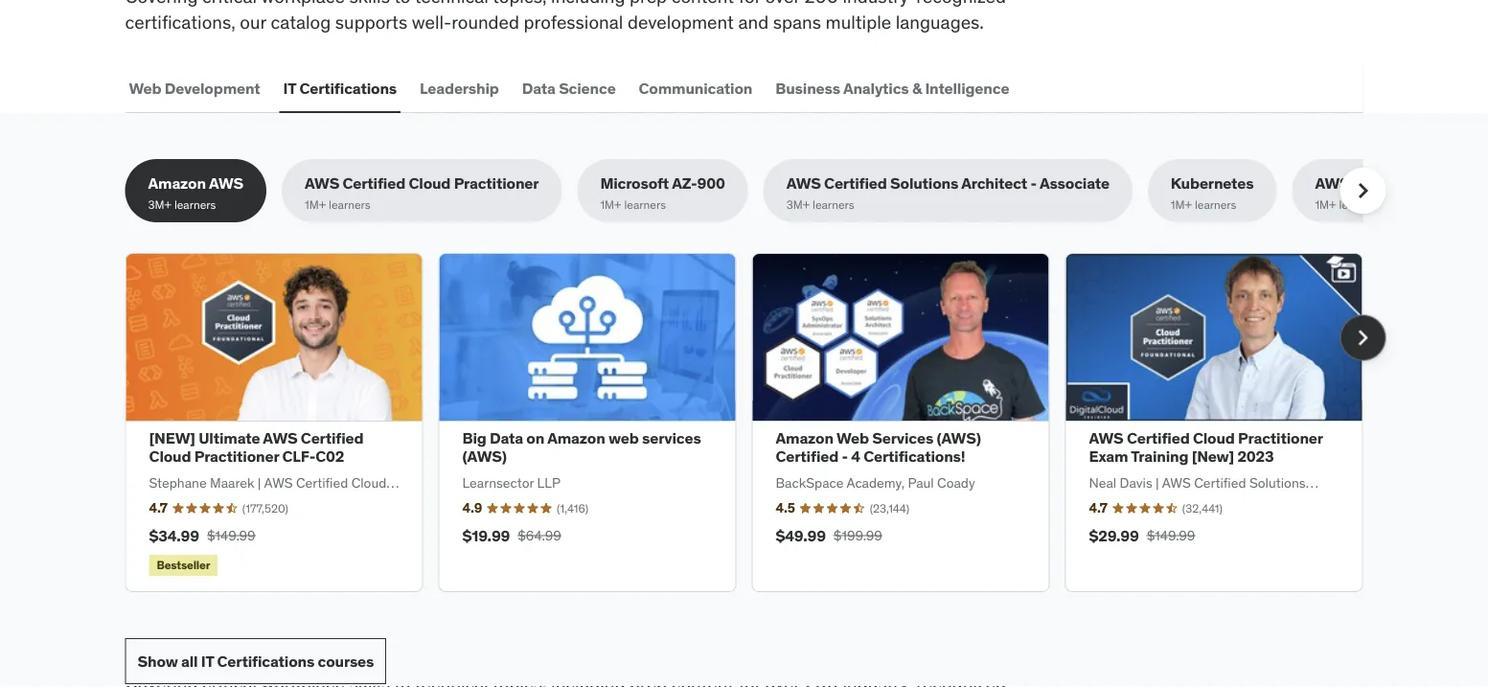 Task type: describe. For each thing, give the bounding box(es) containing it.
certifications inside show all it certifications courses link
[[217, 651, 314, 671]]

technical
[[415, 0, 489, 8]]

it certifications
[[283, 78, 397, 98]]

spans
[[773, 10, 821, 33]]

clf-
[[282, 447, 315, 466]]

aws for aws certified cloud practitioner exam training [new] 2023
[[1089, 428, 1124, 448]]

workplace
[[261, 0, 345, 8]]

(aws) inside amazon web services (aws) certified - 4 certifications!
[[937, 428, 981, 448]]

industry-
[[843, 0, 916, 8]]

c02
[[315, 447, 344, 466]]

skills
[[349, 0, 390, 8]]

communication button
[[635, 65, 756, 111]]

covering
[[125, 0, 198, 8]]

topics,
[[493, 0, 547, 8]]

data science
[[522, 78, 616, 98]]

leadership button
[[416, 65, 503, 111]]

analytics
[[843, 78, 909, 98]]

1m+ inside aws certified developer 1m+ learners
[[1315, 197, 1336, 212]]

aws inside '[new] ultimate aws certified cloud practitioner clf-c02'
[[263, 428, 298, 448]]

certified for aws certified solutions architect - associate 3m+ learners
[[824, 174, 887, 193]]

multiple
[[826, 10, 891, 33]]

carousel element
[[125, 253, 1386, 592]]

solutions
[[890, 174, 958, 193]]

including
[[551, 0, 625, 8]]

aws certified cloud practitioner exam training [new] 2023
[[1089, 428, 1323, 466]]

exam
[[1089, 447, 1128, 466]]

aws for aws certified developer 1m+ learners
[[1315, 174, 1350, 193]]

certified inside '[new] ultimate aws certified cloud practitioner clf-c02'
[[301, 428, 364, 448]]

kubernetes 1m+ learners
[[1171, 174, 1254, 212]]

prep
[[630, 0, 667, 8]]

3m+ inside "aws certified solutions architect - associate 3m+ learners"
[[786, 197, 810, 212]]

and
[[738, 10, 769, 33]]

kubernetes
[[1171, 174, 1254, 193]]

practitioner inside '[new] ultimate aws certified cloud practitioner clf-c02'
[[194, 447, 279, 466]]

show all it certifications courses link
[[125, 638, 386, 684]]

- inside "aws certified solutions architect - associate 3m+ learners"
[[1031, 174, 1037, 193]]

amazon for amazon web services (aws) certified - 4 certifications!
[[776, 428, 834, 448]]

associate
[[1040, 174, 1110, 193]]

show all it certifications courses
[[138, 651, 374, 671]]

recognized
[[916, 0, 1006, 8]]

aws certified solutions architect - associate 3m+ learners
[[786, 174, 1110, 212]]

science
[[559, 78, 616, 98]]

big data on amazon web services (aws) link
[[462, 428, 701, 466]]

aws certified developer 1m+ learners
[[1315, 174, 1488, 212]]

services
[[642, 428, 701, 448]]

professional
[[524, 10, 623, 33]]

aws for aws certified cloud practitioner 1m+ learners
[[305, 174, 339, 193]]

topic filters element
[[125, 159, 1488, 222]]

web
[[608, 428, 639, 448]]

data inside big data on amazon web services (aws)
[[490, 428, 523, 448]]

data science button
[[518, 65, 620, 111]]

certifications,
[[125, 10, 236, 33]]

big
[[462, 428, 486, 448]]

3m+ inside the amazon aws 3m+ learners
[[148, 197, 172, 212]]

big data on amazon web services (aws)
[[462, 428, 701, 466]]

microsoft
[[600, 174, 669, 193]]

[new]
[[1192, 447, 1234, 466]]

business analytics & intelligence button
[[772, 65, 1013, 111]]

aws certified cloud practitioner exam training [new] 2023 link
[[1089, 428, 1323, 466]]

practitioner for aws certified cloud practitioner exam training [new] 2023
[[1238, 428, 1323, 448]]

practitioner for aws certified cloud practitioner 1m+ learners
[[454, 174, 539, 193]]

amazon aws 3m+ learners
[[148, 174, 243, 212]]

amazon inside big data on amazon web services (aws)
[[547, 428, 605, 448]]

on
[[526, 428, 544, 448]]

[new] ultimate aws certified cloud practitioner clf-c02
[[149, 428, 364, 466]]

for
[[739, 0, 761, 8]]

2023
[[1238, 447, 1274, 466]]

[new]
[[149, 428, 195, 448]]

learners inside the microsoft az-900 1m+ learners
[[624, 197, 666, 212]]

web development button
[[125, 65, 264, 111]]

microsoft az-900 1m+ learners
[[600, 174, 725, 212]]



Task type: vqa. For each thing, say whether or not it's contained in the screenshot.
Complete inside Complete Introduction to Google Sheets Pivot Tables - 2023
no



Task type: locate. For each thing, give the bounding box(es) containing it.
web inside button
[[129, 78, 161, 98]]

development
[[165, 78, 260, 98]]

0 vertical spatial certifications
[[299, 78, 397, 98]]

cloud
[[409, 174, 451, 193], [1193, 428, 1235, 448], [149, 447, 191, 466]]

all
[[181, 651, 198, 671]]

web inside amazon web services (aws) certified - 4 certifications!
[[836, 428, 869, 448]]

(aws) left on
[[462, 447, 507, 466]]

web left development
[[129, 78, 161, 98]]

1 horizontal spatial amazon
[[547, 428, 605, 448]]

1 vertical spatial data
[[490, 428, 523, 448]]

1m+ inside the kubernetes 1m+ learners
[[1171, 197, 1192, 212]]

development
[[628, 10, 734, 33]]

it
[[283, 78, 296, 98], [201, 651, 214, 671]]

certified inside "aws certified solutions architect - associate 3m+ learners"
[[824, 174, 887, 193]]

learners inside the kubernetes 1m+ learners
[[1195, 197, 1237, 212]]

certified for aws certified cloud practitioner 1m+ learners
[[343, 174, 405, 193]]

[new] ultimate aws certified cloud practitioner clf-c02 link
[[149, 428, 364, 466]]

-
[[1031, 174, 1037, 193], [842, 447, 848, 466]]

cloud inside aws certified cloud practitioner exam training [new] 2023
[[1193, 428, 1235, 448]]

rounded
[[452, 10, 519, 33]]

amazon web services (aws) certified - 4 certifications!
[[776, 428, 981, 466]]

- left 4
[[842, 447, 848, 466]]

0 vertical spatial it
[[283, 78, 296, 98]]

0 vertical spatial next image
[[1348, 176, 1378, 206]]

aws inside aws certified cloud practitioner exam training [new] 2023
[[1089, 428, 1124, 448]]

(aws)
[[937, 428, 981, 448], [462, 447, 507, 466]]

aws inside aws certified developer 1m+ learners
[[1315, 174, 1350, 193]]

languages.
[[896, 10, 984, 33]]

0 vertical spatial -
[[1031, 174, 1037, 193]]

aws for aws certified solutions architect - associate 3m+ learners
[[786, 174, 821, 193]]

1 vertical spatial -
[[842, 447, 848, 466]]

next image for topic filters element
[[1348, 176, 1378, 206]]

2 3m+ from the left
[[786, 197, 810, 212]]

0 horizontal spatial -
[[842, 447, 848, 466]]

certifications inside it certifications button
[[299, 78, 397, 98]]

data left on
[[490, 428, 523, 448]]

well-
[[412, 10, 452, 33]]

1 horizontal spatial 3m+
[[786, 197, 810, 212]]

900
[[697, 174, 725, 193]]

web development
[[129, 78, 260, 98]]

learners inside the amazon aws 3m+ learners
[[174, 197, 216, 212]]

certified for aws certified developer 1m+ learners
[[1353, 174, 1416, 193]]

1m+ inside the aws certified cloud practitioner 1m+ learners
[[305, 197, 326, 212]]

leadership
[[420, 78, 499, 98]]

next image inside 'carousel' element
[[1348, 323, 1378, 353]]

certifications down supports
[[299, 78, 397, 98]]

our
[[240, 10, 266, 33]]

1 horizontal spatial cloud
[[409, 174, 451, 193]]

aws inside the amazon aws 3m+ learners
[[209, 174, 243, 193]]

1 horizontal spatial web
[[836, 428, 869, 448]]

cloud for training
[[1193, 428, 1235, 448]]

4 1m+ from the left
[[1315, 197, 1336, 212]]

az-
[[672, 174, 697, 193]]

developer
[[1419, 174, 1488, 193]]

certified
[[343, 174, 405, 193], [824, 174, 887, 193], [1353, 174, 1416, 193], [301, 428, 364, 448], [1127, 428, 1190, 448], [776, 447, 839, 466]]

2 horizontal spatial practitioner
[[1238, 428, 1323, 448]]

data left science
[[522, 78, 556, 98]]

cloud inside the aws certified cloud practitioner 1m+ learners
[[409, 174, 451, 193]]

1m+ inside the microsoft az-900 1m+ learners
[[600, 197, 621, 212]]

amazon inside amazon web services (aws) certified - 4 certifications!
[[776, 428, 834, 448]]

learners inside the aws certified cloud practitioner 1m+ learners
[[329, 197, 370, 212]]

intelligence
[[925, 78, 1009, 98]]

2 horizontal spatial amazon
[[776, 428, 834, 448]]

4 learners from the left
[[813, 197, 854, 212]]

amazon inside the amazon aws 3m+ learners
[[148, 174, 206, 193]]

certified inside the aws certified cloud practitioner 1m+ learners
[[343, 174, 405, 193]]

next image
[[1348, 176, 1378, 206], [1348, 323, 1378, 353]]

2 1m+ from the left
[[600, 197, 621, 212]]

certified for aws certified cloud practitioner exam training [new] 2023
[[1127, 428, 1190, 448]]

certifications right all on the bottom
[[217, 651, 314, 671]]

aws inside "aws certified solutions architect - associate 3m+ learners"
[[786, 174, 821, 193]]

- inside amazon web services (aws) certified - 4 certifications!
[[842, 447, 848, 466]]

3 learners from the left
[[624, 197, 666, 212]]

architect
[[961, 174, 1027, 193]]

1 learners from the left
[[174, 197, 216, 212]]

amazon
[[148, 174, 206, 193], [547, 428, 605, 448], [776, 428, 834, 448]]

next image inside topic filters element
[[1348, 176, 1378, 206]]

1 horizontal spatial practitioner
[[454, 174, 539, 193]]

training
[[1131, 447, 1189, 466]]

data inside 'data science' button
[[522, 78, 556, 98]]

1 vertical spatial certifications
[[217, 651, 314, 671]]

cloud for learners
[[409, 174, 451, 193]]

certified inside aws certified cloud practitioner exam training [new] 2023
[[1127, 428, 1190, 448]]

next image for 'carousel' element
[[1348, 323, 1378, 353]]

services
[[872, 428, 933, 448]]

supports
[[335, 10, 407, 33]]

business analytics & intelligence
[[775, 78, 1009, 98]]

6 learners from the left
[[1339, 197, 1381, 212]]

1 vertical spatial next image
[[1348, 323, 1378, 353]]

1 3m+ from the left
[[148, 197, 172, 212]]

it down catalog
[[283, 78, 296, 98]]

1m+
[[305, 197, 326, 212], [600, 197, 621, 212], [1171, 197, 1192, 212], [1315, 197, 1336, 212]]

aws inside the aws certified cloud practitioner 1m+ learners
[[305, 174, 339, 193]]

practitioner
[[454, 174, 539, 193], [1238, 428, 1323, 448], [194, 447, 279, 466]]

content
[[671, 0, 734, 8]]

3m+
[[148, 197, 172, 212], [786, 197, 810, 212]]

critical
[[202, 0, 257, 8]]

3 1m+ from the left
[[1171, 197, 1192, 212]]

cloud inside '[new] ultimate aws certified cloud practitioner clf-c02'
[[149, 447, 191, 466]]

covering critical workplace skills to technical topics, including prep content for over 200 industry-recognized certifications, our catalog supports well-rounded professional development and spans multiple languages.
[[125, 0, 1006, 33]]

aws certified cloud practitioner 1m+ learners
[[305, 174, 539, 212]]

business
[[775, 78, 840, 98]]

1 horizontal spatial -
[[1031, 174, 1037, 193]]

practitioner inside aws certified cloud practitioner exam training [new] 2023
[[1238, 428, 1323, 448]]

2 learners from the left
[[329, 197, 370, 212]]

learners inside aws certified developer 1m+ learners
[[1339, 197, 1381, 212]]

it certifications button
[[279, 65, 401, 111]]

data
[[522, 78, 556, 98], [490, 428, 523, 448]]

&
[[912, 78, 922, 98]]

0 horizontal spatial amazon
[[148, 174, 206, 193]]

(aws) inside big data on amazon web services (aws)
[[462, 447, 507, 466]]

0 horizontal spatial it
[[201, 651, 214, 671]]

0 horizontal spatial cloud
[[149, 447, 191, 466]]

certifications!
[[864, 447, 965, 466]]

amazon web services (aws) certified - 4 certifications! link
[[776, 428, 981, 466]]

1 next image from the top
[[1348, 176, 1378, 206]]

1 vertical spatial it
[[201, 651, 214, 671]]

1 vertical spatial web
[[836, 428, 869, 448]]

1 horizontal spatial it
[[283, 78, 296, 98]]

0 vertical spatial data
[[522, 78, 556, 98]]

ultimate
[[199, 428, 260, 448]]

it inside button
[[283, 78, 296, 98]]

learners inside "aws certified solutions architect - associate 3m+ learners"
[[813, 197, 854, 212]]

to
[[394, 0, 411, 8]]

web left services
[[836, 428, 869, 448]]

2 next image from the top
[[1348, 323, 1378, 353]]

certifications
[[299, 78, 397, 98], [217, 651, 314, 671]]

0 horizontal spatial practitioner
[[194, 447, 279, 466]]

show
[[138, 651, 178, 671]]

0 horizontal spatial 3m+
[[148, 197, 172, 212]]

it right all on the bottom
[[201, 651, 214, 671]]

communication
[[639, 78, 752, 98]]

2 horizontal spatial cloud
[[1193, 428, 1235, 448]]

0 horizontal spatial web
[[129, 78, 161, 98]]

courses
[[318, 651, 374, 671]]

web
[[129, 78, 161, 98], [836, 428, 869, 448]]

amazon for amazon aws 3m+ learners
[[148, 174, 206, 193]]

over
[[765, 0, 800, 8]]

catalog
[[271, 10, 331, 33]]

aws
[[209, 174, 243, 193], [305, 174, 339, 193], [786, 174, 821, 193], [1315, 174, 1350, 193], [263, 428, 298, 448], [1089, 428, 1124, 448]]

200
[[804, 0, 838, 8]]

certified inside amazon web services (aws) certified - 4 certifications!
[[776, 447, 839, 466]]

- right architect
[[1031, 174, 1037, 193]]

0 vertical spatial web
[[129, 78, 161, 98]]

certified inside aws certified developer 1m+ learners
[[1353, 174, 1416, 193]]

0 horizontal spatial (aws)
[[462, 447, 507, 466]]

4
[[851, 447, 860, 466]]

1 horizontal spatial (aws)
[[937, 428, 981, 448]]

(aws) right services
[[937, 428, 981, 448]]

practitioner inside the aws certified cloud practitioner 1m+ learners
[[454, 174, 539, 193]]

1 1m+ from the left
[[305, 197, 326, 212]]

5 learners from the left
[[1195, 197, 1237, 212]]



